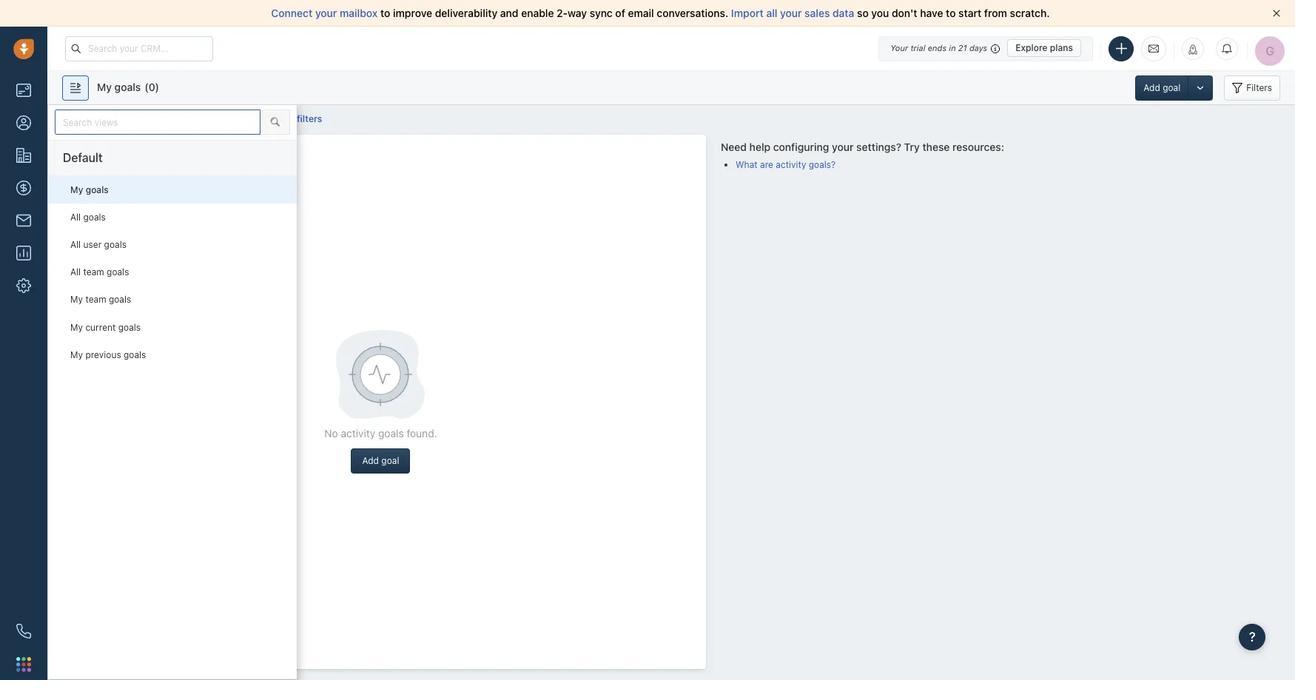 Task type: describe. For each thing, give the bounding box(es) containing it.
0 horizontal spatial user
[[83, 239, 102, 250]]

team for all
[[83, 267, 104, 278]]

are
[[760, 159, 773, 171]]

my current goals
[[70, 322, 141, 333]]

add for add goal button to the left
[[362, 455, 379, 466]]

2-
[[557, 7, 568, 19]]

1 to from the left
[[380, 7, 390, 19]]

Search your CRM... text field
[[65, 36, 213, 61]]

goals for my current goals
[[118, 322, 141, 333]]

all user goals link
[[48, 231, 297, 258]]

user goal type, all goal periods and 4 more filters link
[[109, 113, 322, 124]]

deliverability
[[435, 7, 498, 19]]

add for topmost add goal button
[[1144, 82, 1160, 93]]

0 horizontal spatial activity
[[341, 427, 375, 440]]

connect your mailbox to improve deliverability and enable 2-way sync of email conversations. import all your sales data so you don't have to start from scratch.
[[271, 7, 1050, 19]]

ends
[[928, 43, 947, 53]]

team for my
[[85, 294, 106, 305]]

0 horizontal spatial your
[[315, 7, 337, 19]]

so
[[857, 7, 869, 19]]

explore plans
[[1016, 42, 1073, 53]]

conversations.
[[657, 7, 728, 19]]

1 horizontal spatial your
[[780, 7, 802, 19]]

my team goals link
[[48, 286, 297, 313]]

all for all user goals
[[70, 239, 81, 250]]

no
[[324, 427, 338, 440]]

what are activity goals? link
[[736, 159, 836, 171]]

my for my current goals
[[70, 322, 83, 333]]

enable
[[521, 7, 554, 19]]

1 vertical spatial and
[[245, 113, 261, 124]]

goals for all team goals
[[107, 267, 129, 278]]

default
[[63, 151, 103, 164]]

need help configuring your settings? try these resources: what are activity goals?
[[721, 140, 1004, 171]]

you
[[871, 7, 889, 19]]

filters button
[[1224, 75, 1280, 100]]

data
[[833, 7, 854, 19]]

sync
[[590, 7, 613, 19]]

)
[[155, 80, 159, 93]]

activity inside the need help configuring your settings? try these resources: what are activity goals?
[[776, 159, 806, 171]]

Search views text field
[[55, 110, 261, 135]]

goals left ( at the top left
[[114, 80, 141, 93]]

more
[[272, 113, 294, 124]]

my for my previous goals
[[70, 349, 83, 360]]

2 to from the left
[[946, 7, 956, 19]]

my goals link
[[48, 176, 297, 204]]

all for all goals
[[70, 212, 81, 223]]

phone element
[[9, 616, 38, 646]]

type,
[[152, 113, 174, 124]]

for
[[95, 113, 107, 124]]

found.
[[407, 427, 437, 440]]

all goals link
[[48, 204, 297, 231]]

email image
[[1149, 42, 1159, 55]]

0 vertical spatial and
[[500, 7, 518, 19]]

previous
[[85, 349, 121, 360]]

0 horizontal spatial add goal button
[[351, 448, 410, 474]]

explore plans link
[[1007, 39, 1081, 57]]

my previous goals
[[70, 349, 146, 360]]

freshworks switcher image
[[16, 657, 31, 672]]

connect your mailbox link
[[271, 7, 380, 19]]

goals?
[[809, 159, 836, 171]]

way
[[568, 7, 587, 19]]

don't
[[892, 7, 917, 19]]

my current goals link
[[48, 313, 297, 341]]

my previous goals link
[[48, 341, 297, 368]]

what
[[736, 159, 758, 171]]

these
[[923, 140, 950, 153]]

all user goals
[[70, 239, 127, 250]]

configuring
[[773, 140, 829, 153]]



Task type: vqa. For each thing, say whether or not it's contained in the screenshot.
Widgetz.io
no



Task type: locate. For each thing, give the bounding box(es) containing it.
showing for user goal type, all goal periods and 4 more filters
[[56, 113, 322, 124]]

my goals
[[70, 184, 109, 195]]

your trial ends in 21 days
[[890, 43, 987, 53]]

goals up the all goals
[[86, 184, 109, 195]]

0 vertical spatial all
[[70, 212, 81, 223]]

goals
[[114, 80, 141, 93], [86, 184, 109, 195], [83, 212, 106, 223], [104, 239, 127, 250], [107, 267, 129, 278], [109, 294, 131, 305], [118, 322, 141, 333], [124, 349, 146, 360], [378, 427, 404, 440]]

goals for all user goals
[[104, 239, 127, 250]]

your inside the need help configuring your settings? try these resources: what are activity goals?
[[832, 140, 854, 153]]

my team goals
[[70, 294, 131, 305]]

0 vertical spatial add
[[1144, 82, 1160, 93]]

trial
[[911, 43, 926, 53]]

goals for my team goals
[[109, 294, 131, 305]]

all goals
[[70, 212, 106, 223]]

activity
[[776, 159, 806, 171], [341, 427, 375, 440]]

improve
[[393, 7, 432, 19]]

in
[[949, 43, 956, 53]]

settings?
[[856, 140, 901, 153]]

activity right no
[[341, 427, 375, 440]]

and left 4
[[245, 113, 261, 124]]

user
[[109, 113, 128, 124], [83, 239, 102, 250]]

all
[[70, 212, 81, 223], [70, 239, 81, 250], [70, 267, 81, 278]]

0 vertical spatial all
[[766, 7, 777, 19]]

goals up all user goals
[[83, 212, 106, 223]]

1 vertical spatial all
[[176, 113, 187, 124]]

1 horizontal spatial all
[[766, 7, 777, 19]]

0 horizontal spatial and
[[245, 113, 261, 124]]

filters
[[297, 113, 322, 124]]

1 horizontal spatial add goal button
[[1136, 75, 1188, 100]]

goals right previous
[[124, 349, 146, 360]]

your
[[315, 7, 337, 19], [780, 7, 802, 19], [832, 140, 854, 153]]

goals up my current goals
[[109, 294, 131, 305]]

my goals ( 0 )
[[97, 80, 159, 93]]

my inside 'link'
[[70, 349, 83, 360]]

1 horizontal spatial add goal
[[1144, 82, 1181, 93]]

0
[[149, 80, 155, 93]]

all down all user goals
[[70, 267, 81, 278]]

add goal button down email icon
[[1136, 75, 1188, 100]]

your up goals?
[[832, 140, 854, 153]]

0 horizontal spatial add
[[362, 455, 379, 466]]

to left start on the right of page
[[946, 7, 956, 19]]

0 vertical spatial user
[[109, 113, 128, 124]]

my left current
[[70, 322, 83, 333]]

goals inside 'link'
[[124, 349, 146, 360]]

1 horizontal spatial activity
[[776, 159, 806, 171]]

my
[[97, 80, 112, 93], [70, 184, 83, 195], [70, 294, 83, 305], [70, 322, 83, 333], [70, 349, 83, 360]]

team
[[83, 267, 104, 278], [85, 294, 106, 305]]

help
[[749, 140, 771, 153]]

and
[[500, 7, 518, 19], [245, 113, 261, 124]]

2 all from the top
[[70, 239, 81, 250]]

1 all from the top
[[70, 212, 81, 223]]

1 vertical spatial add goal button
[[351, 448, 410, 474]]

from
[[984, 7, 1007, 19]]

team down all team goals
[[85, 294, 106, 305]]

to right mailbox
[[380, 7, 390, 19]]

2 vertical spatial all
[[70, 267, 81, 278]]

add down email icon
[[1144, 82, 1160, 93]]

explore
[[1016, 42, 1048, 53]]

all right import
[[766, 7, 777, 19]]

sales
[[805, 7, 830, 19]]

user down the all goals
[[83, 239, 102, 250]]

all down the all goals
[[70, 239, 81, 250]]

and left 'enable'
[[500, 7, 518, 19]]

add goal button down no activity goals found.
[[351, 448, 410, 474]]

1 horizontal spatial add
[[1144, 82, 1160, 93]]

import
[[731, 7, 764, 19]]

all
[[766, 7, 777, 19], [176, 113, 187, 124]]

of
[[615, 7, 625, 19]]

start
[[959, 7, 982, 19]]

to
[[380, 7, 390, 19], [946, 7, 956, 19]]

my up for
[[97, 80, 112, 93]]

goal
[[1163, 82, 1181, 93], [131, 113, 149, 124], [189, 113, 207, 124], [381, 455, 399, 466]]

goals right current
[[118, 322, 141, 333]]

goals for my previous goals
[[124, 349, 146, 360]]

all for all team goals
[[70, 267, 81, 278]]

0 vertical spatial team
[[83, 267, 104, 278]]

goals up my team goals on the left
[[107, 267, 129, 278]]

my for my team goals
[[70, 294, 83, 305]]

my left previous
[[70, 349, 83, 360]]

your
[[890, 43, 908, 53]]

add goal button
[[1136, 75, 1188, 100], [351, 448, 410, 474]]

21
[[958, 43, 967, 53]]

resources:
[[953, 140, 1004, 153]]

current
[[85, 322, 116, 333]]

3 all from the top
[[70, 267, 81, 278]]

all team goals link
[[48, 258, 297, 286]]

showing
[[56, 113, 92, 124]]

2 horizontal spatial your
[[832, 140, 854, 153]]

add goal
[[1144, 82, 1181, 93], [362, 455, 399, 466]]

user right for
[[109, 113, 128, 124]]

import all your sales data link
[[731, 7, 857, 19]]

days
[[969, 43, 987, 53]]

(
[[145, 80, 149, 93]]

all down my goals
[[70, 212, 81, 223]]

1 horizontal spatial and
[[500, 7, 518, 19]]

close image
[[1273, 10, 1280, 17]]

connect
[[271, 7, 313, 19]]

1 horizontal spatial user
[[109, 113, 128, 124]]

goals for no activity goals found.
[[378, 427, 404, 440]]

all team goals
[[70, 267, 129, 278]]

4
[[264, 113, 270, 124]]

goals up all team goals
[[104, 239, 127, 250]]

1 vertical spatial all
[[70, 239, 81, 250]]

my for my goals ( 0 )
[[97, 80, 112, 93]]

0 vertical spatial add goal button
[[1136, 75, 1188, 100]]

scratch.
[[1010, 7, 1050, 19]]

add goal down no activity goals found.
[[362, 455, 399, 466]]

add goal down email icon
[[1144, 82, 1181, 93]]

0 horizontal spatial add goal
[[362, 455, 399, 466]]

1 horizontal spatial to
[[946, 7, 956, 19]]

0 horizontal spatial all
[[176, 113, 187, 124]]

1 vertical spatial add
[[362, 455, 379, 466]]

1 vertical spatial user
[[83, 239, 102, 250]]

1 vertical spatial add goal
[[362, 455, 399, 466]]

filters
[[1247, 82, 1272, 93]]

have
[[920, 7, 943, 19]]

all right type,
[[176, 113, 187, 124]]

periods
[[210, 113, 243, 124]]

0 vertical spatial add goal
[[1144, 82, 1181, 93]]

my for my goals
[[70, 184, 83, 195]]

plans
[[1050, 42, 1073, 53]]

0 horizontal spatial to
[[380, 7, 390, 19]]

team down all user goals
[[83, 267, 104, 278]]

need
[[721, 140, 747, 153]]

your left sales
[[780, 7, 802, 19]]

0 vertical spatial activity
[[776, 159, 806, 171]]

try
[[904, 140, 920, 153]]

email
[[628, 7, 654, 19]]

activity down configuring
[[776, 159, 806, 171]]

1 vertical spatial team
[[85, 294, 106, 305]]

add
[[1144, 82, 1160, 93], [362, 455, 379, 466]]

my up the all goals
[[70, 184, 83, 195]]

my down all team goals
[[70, 294, 83, 305]]

1 vertical spatial activity
[[341, 427, 375, 440]]

add down no activity goals found.
[[362, 455, 379, 466]]

goals left 'found.'
[[378, 427, 404, 440]]

no activity goals found.
[[324, 427, 437, 440]]

search image
[[271, 116, 280, 127]]

mailbox
[[340, 7, 378, 19]]

your left mailbox
[[315, 7, 337, 19]]

phone image
[[16, 624, 31, 639]]



